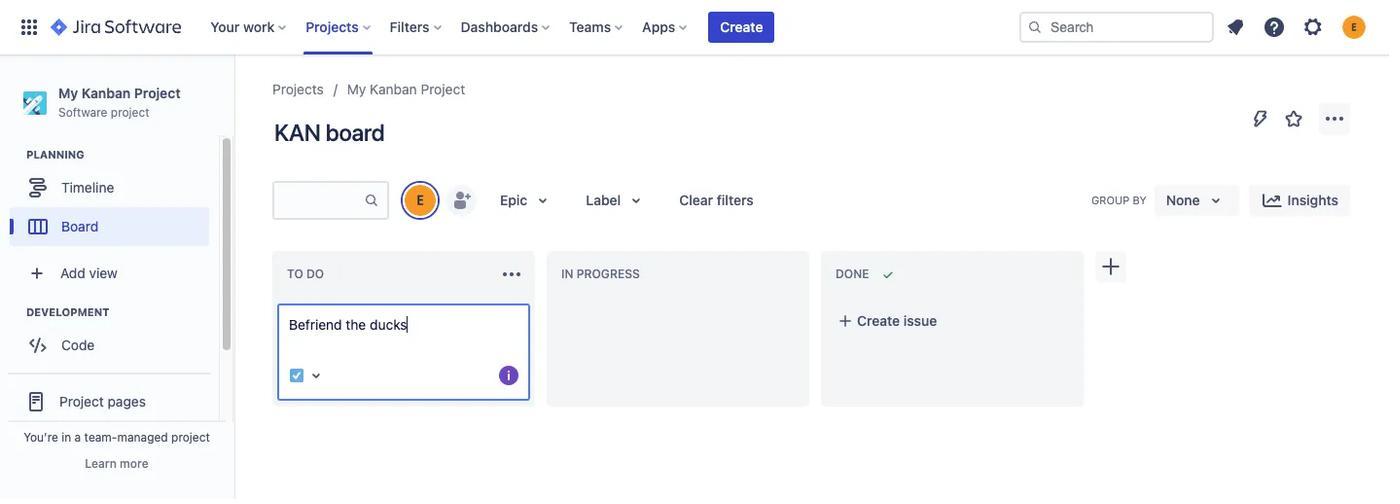 Task type: describe. For each thing, give the bounding box(es) containing it.
you're
[[23, 430, 58, 445]]

view
[[89, 265, 118, 281]]

team-
[[84, 430, 117, 445]]

Search field
[[1020, 12, 1215, 43]]

kan board
[[274, 119, 385, 146]]

your profile and settings image
[[1343, 16, 1366, 39]]

learn more button
[[85, 456, 149, 472]]

your work button
[[205, 12, 294, 43]]

automations menu button icon image
[[1250, 107, 1273, 130]]

add people image
[[450, 189, 473, 212]]

code
[[61, 337, 95, 353]]

development group
[[10, 305, 218, 371]]

learn more
[[85, 456, 149, 471]]

teams
[[570, 18, 611, 35]]

my kanban project link
[[347, 78, 465, 101]]

projects button
[[300, 12, 378, 43]]

in
[[562, 267, 574, 281]]

group
[[1092, 194, 1130, 206]]

board
[[61, 218, 98, 234]]

add
[[60, 265, 85, 281]]

add view button
[[12, 254, 207, 293]]

insights image
[[1261, 189, 1284, 212]]

board link
[[10, 207, 209, 246]]

kan
[[274, 119, 321, 146]]

my for my kanban project software project
[[58, 85, 78, 101]]

pages
[[108, 393, 146, 410]]

timeline link
[[10, 169, 209, 207]]

projects for projects dropdown button
[[306, 18, 359, 35]]

task image
[[289, 368, 305, 383]]

work
[[243, 18, 275, 35]]

info inline message image
[[497, 364, 521, 387]]

dashboards
[[461, 18, 538, 35]]

create button
[[709, 12, 775, 43]]

star kan board image
[[1283, 107, 1306, 130]]

a
[[75, 430, 81, 445]]

progress
[[577, 267, 640, 281]]

epic
[[500, 192, 528, 208]]

project pages
[[59, 393, 146, 410]]

your work
[[210, 18, 275, 35]]

sidebar navigation image
[[212, 78, 255, 117]]

insights
[[1288, 192, 1339, 208]]

development
[[26, 306, 109, 318]]

by
[[1133, 194, 1147, 206]]

planning image
[[3, 143, 26, 167]]

clear filters button
[[668, 185, 766, 216]]

my kanban project
[[347, 81, 465, 97]]

project pages link
[[8, 381, 211, 424]]

create for create issue
[[857, 312, 900, 329]]

add view
[[60, 265, 118, 281]]

to do
[[287, 267, 324, 281]]

in progress
[[562, 267, 640, 281]]

project for my kanban project software project
[[134, 85, 181, 101]]



Task type: locate. For each thing, give the bounding box(es) containing it.
What needs to be done? - Press the "Enter" key to submit or the "Escape" key to cancel. text field
[[289, 315, 519, 354]]

my up "software"
[[58, 85, 78, 101]]

filters button
[[384, 12, 449, 43]]

0 vertical spatial more image
[[1324, 107, 1347, 130]]

0 horizontal spatial project
[[59, 393, 104, 410]]

board
[[326, 119, 385, 146]]

project inside "my kanban project software project"
[[111, 105, 150, 120]]

create issue
[[857, 312, 937, 329]]

2 horizontal spatial project
[[421, 81, 465, 97]]

projects inside projects dropdown button
[[306, 18, 359, 35]]

settings image
[[1302, 16, 1326, 39]]

create issue button
[[826, 304, 1079, 339]]

project right "software"
[[111, 105, 150, 120]]

project up a
[[59, 393, 104, 410]]

my kanban project software project
[[58, 85, 181, 120]]

label
[[586, 192, 621, 208]]

0 vertical spatial create
[[721, 18, 764, 35]]

projects up kan at the top
[[273, 81, 324, 97]]

insights button
[[1249, 185, 1351, 216]]

filters
[[717, 192, 754, 208]]

0 horizontal spatial create
[[721, 18, 764, 35]]

0 horizontal spatial more image
[[500, 263, 524, 286]]

1 horizontal spatial my
[[347, 81, 366, 97]]

projects up the projects link
[[306, 18, 359, 35]]

1 horizontal spatial project
[[171, 430, 210, 445]]

timeline
[[61, 179, 114, 195]]

you're in a team-managed project
[[23, 430, 210, 445]]

development image
[[3, 301, 26, 324]]

kanban up "software"
[[82, 85, 131, 101]]

create column image
[[1100, 255, 1123, 278]]

banner
[[0, 0, 1390, 55]]

project
[[421, 81, 465, 97], [134, 85, 181, 101], [59, 393, 104, 410]]

planning group
[[10, 147, 218, 252]]

more image right "star kan board" 'image'
[[1324, 107, 1347, 130]]

planning
[[26, 148, 84, 161]]

project for my kanban project
[[421, 81, 465, 97]]

kanban for my kanban project
[[370, 81, 417, 97]]

group by
[[1092, 194, 1147, 206]]

kanban for my kanban project software project
[[82, 85, 131, 101]]

learn
[[85, 456, 117, 471]]

jira software image
[[51, 16, 181, 39], [51, 16, 181, 39]]

1 horizontal spatial create
[[857, 312, 900, 329]]

primary element
[[12, 0, 1020, 55]]

epic button
[[489, 185, 567, 216]]

your
[[210, 18, 240, 35]]

1 horizontal spatial more image
[[1324, 107, 1347, 130]]

projects
[[306, 18, 359, 35], [273, 81, 324, 97]]

software
[[58, 105, 107, 120]]

done
[[836, 267, 870, 281]]

Search this board text field
[[274, 183, 364, 218]]

more
[[120, 456, 149, 471]]

projects link
[[273, 78, 324, 101]]

0 horizontal spatial project
[[111, 105, 150, 120]]

my inside "my kanban project software project"
[[58, 85, 78, 101]]

1 vertical spatial project
[[171, 430, 210, 445]]

1 vertical spatial create
[[857, 312, 900, 329]]

create
[[721, 18, 764, 35], [857, 312, 900, 329]]

0 horizontal spatial my
[[58, 85, 78, 101]]

help image
[[1263, 16, 1287, 39]]

project down filters dropdown button
[[421, 81, 465, 97]]

project
[[111, 105, 150, 120], [171, 430, 210, 445]]

label button
[[574, 185, 660, 216]]

0 horizontal spatial kanban
[[82, 85, 131, 101]]

clear filters
[[680, 192, 754, 208]]

more image
[[1324, 107, 1347, 130], [500, 263, 524, 286]]

banner containing your work
[[0, 0, 1390, 55]]

kanban inside "my kanban project software project"
[[82, 85, 131, 101]]

0 vertical spatial projects
[[306, 18, 359, 35]]

in
[[62, 430, 71, 445]]

apps
[[643, 18, 676, 35]]

projects for the projects link
[[273, 81, 324, 97]]

1 horizontal spatial kanban
[[370, 81, 417, 97]]

project right the "managed"
[[171, 430, 210, 445]]

appswitcher icon image
[[18, 16, 41, 39]]

search image
[[1028, 19, 1043, 35]]

my
[[347, 81, 366, 97], [58, 85, 78, 101]]

code link
[[10, 326, 209, 365]]

project inside "my kanban project software project"
[[134, 85, 181, 101]]

1 vertical spatial more image
[[500, 263, 524, 286]]

1 horizontal spatial project
[[134, 85, 181, 101]]

teams button
[[564, 12, 631, 43]]

my up the board
[[347, 81, 366, 97]]

apps button
[[637, 12, 695, 43]]

clear
[[680, 192, 713, 208]]

do
[[307, 267, 324, 281]]

filters
[[390, 18, 430, 35]]

issue
[[904, 312, 937, 329]]

managed
[[117, 430, 168, 445]]

project left sidebar navigation icon
[[134, 85, 181, 101]]

create for create
[[721, 18, 764, 35]]

more image left in on the bottom
[[500, 263, 524, 286]]

create left issue
[[857, 312, 900, 329]]

1 vertical spatial projects
[[273, 81, 324, 97]]

dashboards button
[[455, 12, 558, 43]]

to
[[287, 267, 303, 281]]

kanban up the board
[[370, 81, 417, 97]]

create inside the primary element
[[721, 18, 764, 35]]

kanban
[[370, 81, 417, 97], [82, 85, 131, 101]]

create right apps dropdown button
[[721, 18, 764, 35]]

0 vertical spatial project
[[111, 105, 150, 120]]

eloisefrancis23 image
[[405, 185, 436, 216]]

my for my kanban project
[[347, 81, 366, 97]]



Task type: vqa. For each thing, say whether or not it's contained in the screenshot.
Apps POPUP BUTTON
yes



